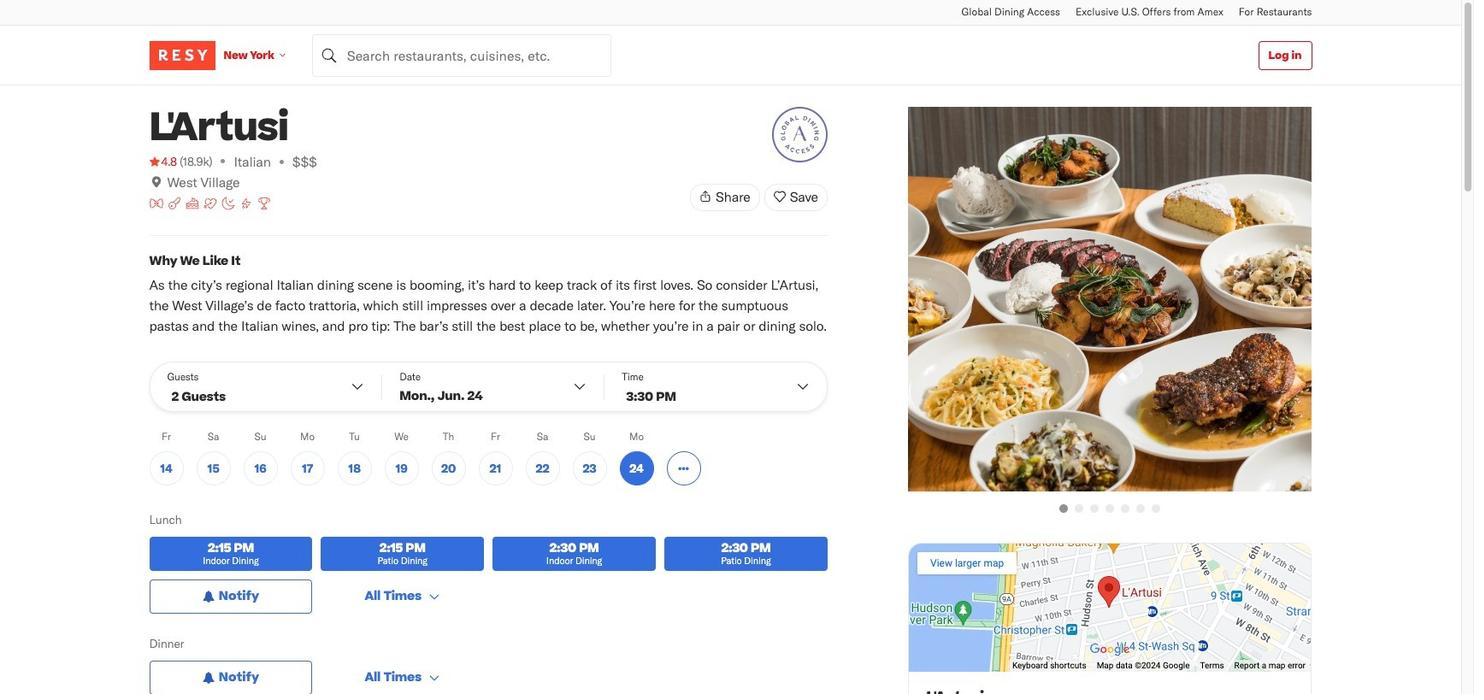 Task type: describe. For each thing, give the bounding box(es) containing it.
Search restaurants, cuisines, etc. text field
[[312, 34, 611, 77]]



Task type: vqa. For each thing, say whether or not it's contained in the screenshot.
4.9 out of 5 stars icon on the top of the page
no



Task type: locate. For each thing, give the bounding box(es) containing it.
4.8 out of 5 stars image
[[149, 153, 177, 170]]

None field
[[312, 34, 611, 77]]



